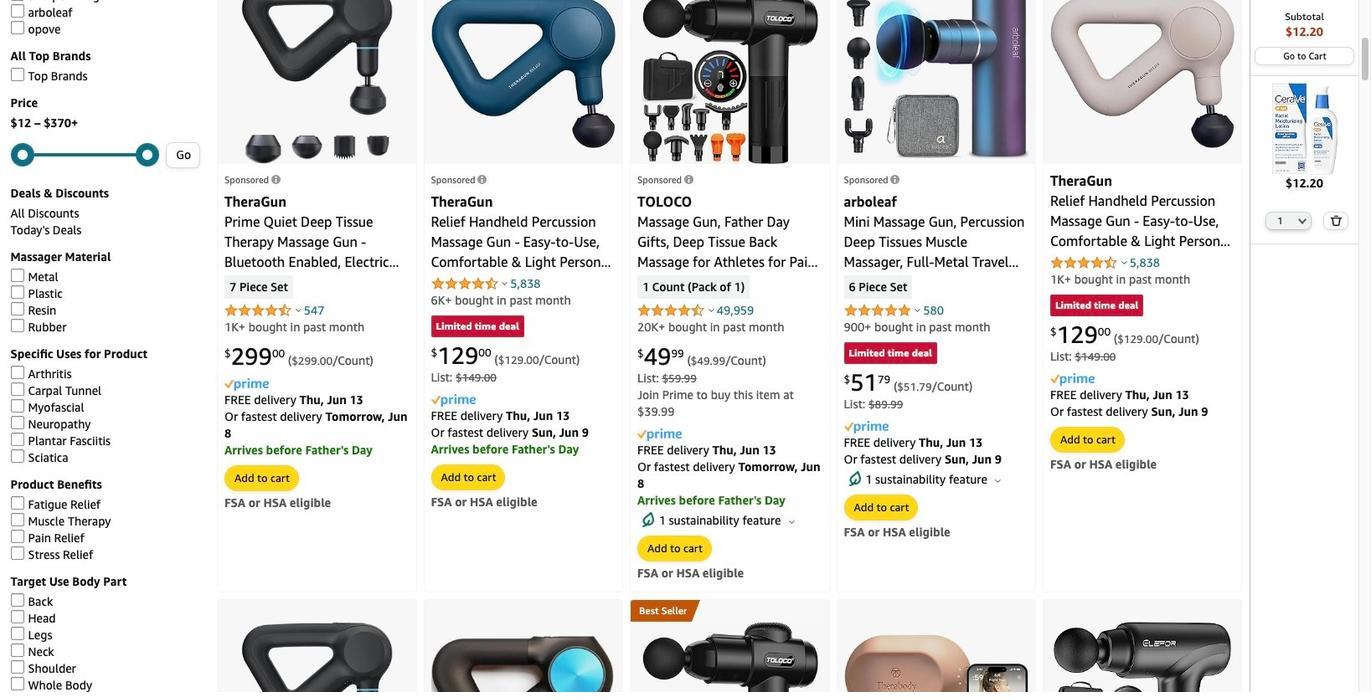 Task type: vqa. For each thing, say whether or not it's contained in the screenshot.
TheraGun Prime Quiet Deep Tissue Therapy Massage Gun - Bluetooth Enabled, Electric Percussion Massage Gun & Personal Massa... image
yes



Task type: locate. For each thing, give the bounding box(es) containing it.
1 horizontal spatial popover image
[[502, 282, 508, 286]]

3 checkbox image from the top
[[10, 303, 24, 316]]

theragun mini massage gun - handheld deep tissue percussion massage gun & compact personal massager for on-the-go, portabl... image
[[844, 635, 1029, 693]]

12 checkbox image from the top
[[10, 645, 24, 658]]

cerave am facial moisturizing lotion with spf 30 | oil-free face moisturizer with spf | formulated with hyaluronic acid, niacinamide &amp; ceramides | non-comedogenic | broad spectrum sunscreen | 3 ounce image
[[1259, 83, 1350, 175]]

or fastest delivery sun, jun 9 element for sponsored ad - arboleaf mini massage gun, percussion deep tissues muscle massager, full-metal travel massage gun, portable... image
[[844, 452, 1002, 466]]

popover image
[[502, 282, 508, 286], [295, 308, 301, 313], [915, 308, 921, 313]]

or fastest delivery tomorrow, jun 8 element
[[224, 409, 408, 440], [637, 460, 820, 491]]

theragun prime quiet deep tissue therapy massage gun - bluetooth enabled, electric percussion massage gun & personal massa... image
[[241, 622, 393, 693]]

10 checkbox image from the top
[[10, 531, 24, 544]]

sponsored ad - theragun prime quiet deep tissue therapy massage gun - bluetooth enabled, electric percussion massage gun &... image
[[241, 0, 393, 164]]

checkbox image
[[10, 0, 24, 1], [10, 21, 24, 35], [10, 269, 24, 283], [10, 286, 24, 299], [10, 320, 24, 333], [10, 497, 24, 510], [10, 514, 24, 527], [10, 547, 24, 561], [10, 594, 24, 608], [10, 628, 24, 641], [10, 661, 24, 675], [10, 678, 24, 691]]

2 vertical spatial or fastest delivery sun, jun 9 element
[[844, 452, 1002, 466]]

5 checkbox image from the top
[[10, 320, 24, 333]]

1 horizontal spatial or fastest delivery tomorrow, jun 8 element
[[637, 460, 820, 491]]

1 checkbox image from the top
[[10, 0, 24, 1]]

dropdown image
[[1299, 217, 1307, 224]]

theragun relief handheld percussion massage gun - easy-to-use, comfortable & light personal massager for every day pain re... image
[[1050, 0, 1235, 149]]

popover image
[[708, 308, 714, 313]]

or fastest delivery sun, jun 9 element
[[1050, 404, 1208, 419], [431, 425, 589, 440], [844, 452, 1002, 466]]

1 vertical spatial or fastest delivery sun, jun 9 element
[[431, 425, 589, 440]]

12 checkbox image from the top
[[10, 678, 24, 691]]

toloco massage gun, father day gifts, deep tissue back massage for athletes for pain relief, percussion massager with 10 m... image
[[641, 622, 818, 693]]

4 checkbox image from the top
[[10, 286, 24, 299]]

amazon prime image for or fastest delivery sun, jun 9 element corresponding to sponsored ad - arboleaf mini massage gun, percussion deep tissues muscle massager, full-metal travel massage gun, portable... image
[[844, 422, 888, 434]]

9 checkbox image from the top
[[10, 450, 24, 464]]

1 horizontal spatial or fastest delivery sun, jun 9 element
[[844, 452, 1002, 466]]

0 horizontal spatial or fastest delivery tomorrow, jun 8 element
[[224, 409, 408, 440]]

group
[[631, 600, 692, 622]]

0 horizontal spatial popover image
[[295, 308, 301, 313]]

None submit
[[1324, 212, 1347, 229]]

1 vertical spatial or fastest delivery tomorrow, jun 8 element
[[637, 460, 820, 491]]

free delivery thu, jun 13 element for sponsored ad - theragun relief handheld percussion massage gun - easy-to-use, comfortable & light personal massager for ev... image
[[431, 409, 570, 423]]

0 vertical spatial or fastest delivery sun, jun 9 element
[[1050, 404, 1208, 419]]

checkbox image
[[10, 5, 24, 18], [10, 68, 24, 82], [10, 303, 24, 316], [10, 366, 24, 380], [10, 383, 24, 397], [10, 400, 24, 413], [10, 417, 24, 430], [10, 433, 24, 447], [10, 450, 24, 464], [10, 531, 24, 544], [10, 611, 24, 624], [10, 645, 24, 658]]

10 checkbox image from the top
[[10, 628, 24, 641]]

sponsored ad - theragun relief handheld percussion massage gun - easy-to-use, comfortable & light personal massager for ev... image
[[431, 0, 616, 149]]

amazon prime image
[[1050, 374, 1095, 387], [224, 379, 269, 392], [431, 395, 475, 407], [844, 422, 888, 434], [637, 429, 682, 442]]

2 horizontal spatial popover image
[[915, 308, 921, 313]]

or fastest delivery sun, jun 9 element for 'theragun relief handheld percussion massage gun - easy-to-use, comfortable & light personal massager for every day pain re...' image on the top right of page
[[1050, 404, 1208, 419]]

theragun pro plus 6-in-1 deep tissue percussion massage gun - handheld personal massager for full body pain relief & muscl... image
[[431, 635, 616, 693]]

0 horizontal spatial or fastest delivery sun, jun 9 element
[[431, 425, 589, 440]]

None range field
[[10, 154, 159, 157], [10, 154, 159, 157], [10, 154, 159, 157], [10, 154, 159, 157]]

2 horizontal spatial or fastest delivery sun, jun 9 element
[[1050, 404, 1208, 419]]

3 checkbox image from the top
[[10, 269, 24, 283]]

0 vertical spatial or fastest delivery tomorrow, jun 8 element
[[224, 409, 408, 440]]

5 checkbox image from the top
[[10, 383, 24, 397]]

7 checkbox image from the top
[[10, 514, 24, 527]]

free delivery thu, jun 13 element
[[1050, 388, 1189, 402], [224, 393, 363, 407], [431, 409, 570, 423], [844, 435, 983, 450], [637, 443, 776, 457]]



Task type: describe. For each thing, give the bounding box(es) containing it.
2 checkbox image from the top
[[10, 21, 24, 35]]

1 checkbox image from the top
[[10, 5, 24, 18]]

popover image for free delivery thu, jun 13 element for sponsored ad - theragun prime quiet deep tissue therapy massage gun - bluetooth enabled, electric percussion massage gun &... image
[[295, 308, 301, 313]]

or fastest delivery tomorrow, jun 8 element for free delivery thu, jun 13 element related to sponsored ad - toloco massage gun, father day gifts, deep tissue back massage for athletes for pain relief, percussion mas... image in the top of the page
[[637, 460, 820, 491]]

4 checkbox image from the top
[[10, 366, 24, 380]]

Submit price range submit
[[167, 143, 199, 167]]

6 checkbox image from the top
[[10, 400, 24, 413]]

8 checkbox image from the top
[[10, 547, 24, 561]]

free delivery thu, jun 13 element for sponsored ad - theragun prime quiet deep tissue therapy massage gun - bluetooth enabled, electric percussion massage gun &... image
[[224, 393, 363, 407]]

9 checkbox image from the top
[[10, 594, 24, 608]]

8 checkbox image from the top
[[10, 433, 24, 447]]

or fastest delivery tomorrow, jun 8 element for free delivery thu, jun 13 element for sponsored ad - theragun prime quiet deep tissue therapy massage gun - bluetooth enabled, electric percussion massage gun &... image
[[224, 409, 408, 440]]

amazon prime image for leftmost or fastest delivery sun, jun 9 element
[[431, 395, 475, 407]]

free delivery thu, jun 13 element for sponsored ad - toloco massage gun, father day gifts, deep tissue back massage for athletes for pain relief, percussion mas... image in the top of the page
[[637, 443, 776, 457]]

amazon prime image for or fastest delivery sun, jun 9 element related to 'theragun relief handheld percussion massage gun - easy-to-use, comfortable & light personal massager for every day pain re...' image on the top right of page
[[1050, 374, 1095, 387]]

delete image
[[1330, 215, 1342, 226]]

6 checkbox image from the top
[[10, 497, 24, 510]]

11 checkbox image from the top
[[10, 611, 24, 624]]

2 checkbox image from the top
[[10, 68, 24, 82]]

massage gun deep tissue,percussion back massager gun for athletes muscle massage gun for pain relief with 10 massage heads... image
[[1054, 622, 1232, 693]]

7 checkbox image from the top
[[10, 417, 24, 430]]

popover image for free delivery thu, jun 13 element corresponding to sponsored ad - theragun relief handheld percussion massage gun - easy-to-use, comfortable & light personal massager for ev... image
[[502, 282, 508, 286]]

11 checkbox image from the top
[[10, 661, 24, 675]]

sponsored ad - toloco massage gun, father day gifts, deep tissue back massage for athletes for pain relief, percussion mas... image
[[641, 0, 818, 164]]

sponsored ad - arboleaf mini massage gun, percussion deep tissues muscle massager, full-metal travel massage gun, portable... image
[[844, 0, 1029, 159]]



